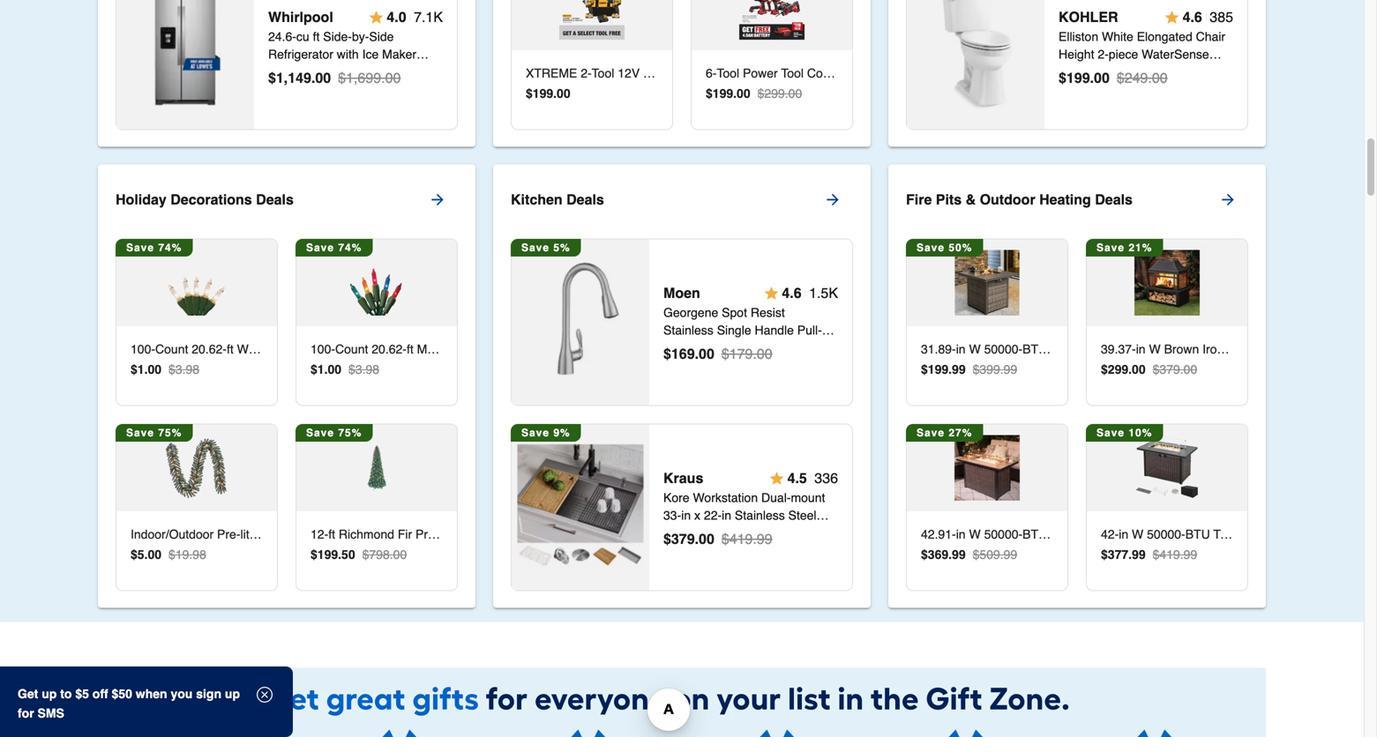 Task type: locate. For each thing, give the bounding box(es) containing it.
to
[[60, 687, 72, 702]]

2 vertical spatial stainless
[[735, 509, 785, 523]]

arrow right image inside holiday decorations deals "link"
[[429, 191, 447, 209]]

1 horizontal spatial $419.99
[[1153, 548, 1198, 562]]

watersense
[[1142, 47, 1210, 61]]

$299.00
[[758, 87, 802, 101]]

stainless inside the kore workstation dual-mount 33-in x 22-in stainless steel single bowl 2-hole workstation kitchen sink
[[735, 509, 785, 523]]

chair
[[1196, 30, 1226, 44]]

2- up close
[[1098, 47, 1109, 61]]

4.6 up the resist
[[782, 285, 802, 301]]

1 horizontal spatial up
[[225, 687, 240, 702]]

0 horizontal spatial save 74%
[[126, 242, 182, 254]]

save 75%
[[126, 427, 182, 439], [306, 427, 362, 439]]

fire pits & outdoor heating image for $509.99
[[955, 436, 1020, 501]]

0 horizontal spatial stainless
[[390, 65, 440, 79]]

save 10%
[[1097, 427, 1153, 439]]

burning
[[1264, 342, 1306, 356]]

sms
[[38, 707, 64, 721]]

199 for $ 199 . 99 $399.99
[[928, 363, 949, 377]]

1 horizontal spatial save 74%
[[306, 242, 362, 254]]

00
[[315, 70, 331, 86], [1094, 70, 1110, 86], [557, 87, 571, 101], [737, 87, 751, 101], [699, 346, 715, 362], [148, 363, 162, 377], [328, 363, 342, 377], [1132, 363, 1146, 377], [699, 531, 715, 547], [148, 548, 162, 562]]

(fingerprint
[[268, 65, 331, 79]]

0 vertical spatial 2-
[[1098, 47, 1109, 61]]

1 vertical spatial workstation
[[771, 526, 836, 540]]

74% down holiday
[[158, 242, 182, 254]]

1 horizontal spatial $ 1 . 00 $3.98
[[311, 363, 380, 377]]

$ 199 . 99 $399.99
[[921, 363, 1018, 377]]

4.6 for 4.6 385
[[1183, 9, 1203, 25]]

0 horizontal spatial fire
[[906, 192, 932, 208]]

save 74%
[[126, 242, 182, 254], [306, 242, 362, 254]]

in inside 39.37-in w brown iron wood-burning fire pit $ 299 . 00 $379.00
[[1136, 342, 1146, 356]]

bowl
[[701, 526, 728, 540]]

0 horizontal spatial 2-
[[732, 526, 743, 540]]

0 vertical spatial single
[[717, 323, 751, 337]]

33-
[[664, 509, 681, 523]]

brown
[[1164, 342, 1199, 356]]

0 horizontal spatial 4.6
[[782, 285, 802, 301]]

0 horizontal spatial 1
[[137, 363, 144, 377]]

0 vertical spatial stainless
[[390, 65, 440, 79]]

0 vertical spatial kitchen
[[511, 192, 563, 208]]

1 vertical spatial stainless
[[664, 323, 714, 337]]

0 vertical spatial kitchen image
[[517, 259, 644, 386]]

2 horizontal spatial stainless
[[735, 509, 785, 523]]

faucet
[[741, 341, 779, 355]]

1 horizontal spatial save 75%
[[306, 427, 362, 439]]

2- inside the kore workstation dual-mount 33-in x 22-in stainless steel single bowl 2-hole workstation kitchen sink
[[732, 526, 743, 540]]

with down pull-
[[782, 341, 804, 355]]

up left to
[[42, 687, 57, 702]]

deals
[[256, 192, 294, 208], [567, 192, 604, 208], [1095, 192, 1133, 208]]

stainless down georgene
[[664, 323, 714, 337]]

$379.00
[[1153, 363, 1198, 377]]

stainless down maker
[[390, 65, 440, 79]]

pit
[[1334, 342, 1349, 356]]

2 tools image from the left
[[739, 0, 805, 40]]

1 $ 1 . 00 $3.98 from the left
[[131, 363, 200, 377]]

deals right heating
[[1095, 192, 1133, 208]]

2- right bowl
[[732, 526, 743, 540]]

save 74% down holiday decorations deals "link"
[[306, 242, 362, 254]]

0 horizontal spatial save 75%
[[126, 427, 182, 439]]

in left w
[[1136, 342, 1146, 356]]

1 horizontal spatial 74%
[[338, 242, 362, 254]]

1 vertical spatial kitchen
[[697, 341, 738, 355]]

0 horizontal spatial $ 1 . 00 $3.98
[[131, 363, 200, 377]]

2 horizontal spatial deals
[[1095, 192, 1133, 208]]

save 50%
[[917, 242, 973, 254]]

kitchen right 169
[[697, 341, 738, 355]]

10%
[[1129, 427, 1153, 439]]

kitchen image down 9%
[[517, 445, 644, 571]]

4.6 up chair
[[1183, 9, 1203, 25]]

with down side-
[[337, 47, 359, 61]]

2 deals from the left
[[567, 192, 604, 208]]

outdoor
[[980, 192, 1036, 208]]

rating filled image up the resist
[[764, 286, 779, 300]]

27%
[[949, 427, 973, 439]]

2- inside elliston white elongated chair height 2-piece watersense soft close toilet 12-in rough-in 1.28-gpf
[[1098, 47, 1109, 61]]

tools image up $ 199 . 00
[[559, 0, 625, 40]]

stainless
[[390, 65, 440, 79], [664, 323, 714, 337], [735, 509, 785, 523]]

75% for 50
[[338, 427, 362, 439]]

1 horizontal spatial single
[[717, 323, 751, 337]]

0 horizontal spatial deals
[[256, 192, 294, 208]]

1 arrow right image from the left
[[429, 191, 447, 209]]

0 horizontal spatial $419.99
[[722, 531, 773, 547]]

0 horizontal spatial 74%
[[158, 242, 182, 254]]

tools image up $299.00
[[739, 0, 805, 40]]

1 horizontal spatial $3.98
[[349, 363, 380, 377]]

save 9%
[[522, 427, 571, 439]]

fire pits & outdoor heating deals
[[906, 192, 1133, 208]]

under 20 dollars. image
[[696, 730, 857, 738]]

74% down holiday decorations deals "link"
[[338, 242, 362, 254]]

fire inside 39.37-in w brown iron wood-burning fire pit $ 299 . 00 $379.00
[[1310, 342, 1331, 356]]

2 arrow right image from the left
[[824, 191, 842, 209]]

2 vertical spatial kitchen
[[664, 544, 705, 558]]

off
[[92, 687, 108, 702]]

kitchen inside the kore workstation dual-mount 33-in x 22-in stainless steel single bowl 2-hole workstation kitchen sink
[[664, 544, 705, 558]]

0 horizontal spatial single
[[664, 526, 698, 540]]

height
[[1059, 47, 1095, 61]]

9%
[[554, 427, 571, 439]]

199 for $ 199 . 00
[[533, 87, 553, 101]]

4.5 336
[[788, 470, 838, 486]]

rough-
[[1182, 65, 1223, 79]]

rating filled image up dual-
[[770, 471, 784, 486]]

0 horizontal spatial 75%
[[158, 427, 182, 439]]

99 right 377
[[1132, 548, 1146, 562]]

fire pits & outdoor heating image for $379.00
[[1135, 250, 1200, 316]]

kitchen image down 5%
[[517, 259, 644, 386]]

deals right decorations
[[256, 192, 294, 208]]

1 horizontal spatial arrow right image
[[824, 191, 842, 209]]

kitchen deals
[[511, 192, 604, 208]]

1 horizontal spatial 1
[[317, 363, 324, 377]]

0 horizontal spatial with
[[337, 47, 359, 61]]

get great gifts for everyone on your list in the gift zone. image
[[98, 668, 1266, 730]]

0 vertical spatial with
[[337, 47, 359, 61]]

resist
[[751, 306, 785, 320]]

workstation
[[693, 491, 758, 505], [771, 526, 836, 540]]

$
[[268, 70, 276, 86], [1059, 70, 1067, 86], [526, 87, 533, 101], [706, 87, 713, 101], [664, 346, 671, 362], [131, 363, 137, 377], [311, 363, 317, 377], [921, 363, 928, 377], [1101, 363, 1108, 377], [664, 531, 671, 547], [131, 548, 137, 562], [311, 548, 317, 562], [921, 548, 928, 562], [1101, 548, 1108, 562]]

$ 369 . 99 $509.99
[[921, 548, 1018, 562]]

rating filled image for 4.6 1.5k
[[764, 286, 779, 300]]

single down spot
[[717, 323, 751, 337]]

elliston white elongated chair height 2-piece watersense soft close toilet 12-in rough-in 1.28-gpf
[[1059, 30, 1233, 97]]

99 left $399.99
[[952, 363, 966, 377]]

1 horizontal spatial deals
[[567, 192, 604, 208]]

kitchen
[[511, 192, 563, 208], [697, 341, 738, 355], [664, 544, 705, 558]]

1
[[137, 363, 144, 377], [317, 363, 324, 377]]

1 kitchen image from the top
[[517, 259, 644, 386]]

kitchen deals link
[[511, 179, 871, 221]]

0 vertical spatial 4.6
[[1183, 9, 1203, 25]]

under 100 dollars. image
[[1074, 730, 1235, 738]]

save 75% for 00
[[126, 427, 182, 439]]

stainless up hole
[[735, 509, 785, 523]]

in inside elliston white elongated chair height 2-piece watersense soft close toilet 12-in rough-in 1.28-gpf
[[1169, 65, 1179, 79]]

1 horizontal spatial 2-
[[1098, 47, 1109, 61]]

tools image
[[559, 0, 625, 40], [739, 0, 805, 40]]

save 74% down holiday
[[126, 242, 182, 254]]

0 vertical spatial fire
[[906, 192, 932, 208]]

$ 1,149 . 00 $1,699.00
[[268, 70, 401, 86]]

arrow right image
[[429, 191, 447, 209], [824, 191, 842, 209]]

2 kitchen image from the top
[[517, 445, 644, 571]]

2 save 75% from the left
[[306, 427, 362, 439]]

2 save 74% from the left
[[306, 242, 362, 254]]

single inside georgene spot resist stainless single handle pull- down kitchen faucet with deck plate
[[717, 323, 751, 337]]

0 horizontal spatial workstation
[[693, 491, 758, 505]]

save 27%
[[917, 427, 973, 439]]

with inside georgene spot resist stainless single handle pull- down kitchen faucet with deck plate
[[782, 341, 804, 355]]

workstation down the steel
[[771, 526, 836, 540]]

1 horizontal spatial 75%
[[338, 427, 362, 439]]

0 horizontal spatial tools image
[[559, 0, 625, 40]]

$ inside 39.37-in w brown iron wood-burning fire pit $ 299 . 00 $379.00
[[1101, 363, 1108, 377]]

sink
[[708, 544, 732, 558]]

mount
[[791, 491, 825, 505]]

1.28-
[[1059, 83, 1087, 97]]

1 vertical spatial kitchen image
[[517, 445, 644, 571]]

deals inside fire pits & outdoor heating deals link
[[1095, 192, 1133, 208]]

&
[[966, 192, 976, 208]]

$19.98
[[169, 548, 206, 562]]

0 vertical spatial workstation
[[693, 491, 758, 505]]

0 horizontal spatial $3.98
[[169, 363, 200, 377]]

0 horizontal spatial arrow right image
[[429, 191, 447, 209]]

2 75% from the left
[[338, 427, 362, 439]]

4.0
[[387, 9, 406, 25]]

1 horizontal spatial tools image
[[739, 0, 805, 40]]

1 vertical spatial 2-
[[732, 526, 743, 540]]

kitchen up save 5%
[[511, 192, 563, 208]]

7.1k
[[414, 9, 443, 25]]

$ 199 . 00 $299.00
[[706, 87, 802, 101]]

handle
[[755, 323, 794, 337]]

1 horizontal spatial stainless
[[664, 323, 714, 337]]

1 horizontal spatial fire
[[1310, 342, 1331, 356]]

1 75% from the left
[[158, 427, 182, 439]]

fire pits & outdoor heating image for $419.99
[[1135, 436, 1200, 501]]

1 1 from the left
[[137, 363, 144, 377]]

under 10 dollars. image
[[507, 730, 668, 738]]

99 for 199
[[952, 363, 966, 377]]

2 $ 1 . 00 $3.98 from the left
[[311, 363, 380, 377]]

21%
[[1129, 242, 1153, 254]]

fire pits & outdoor heating image
[[955, 250, 1020, 316], [1135, 250, 1200, 316], [955, 436, 1020, 501], [1135, 436, 1200, 501]]

39.37-in w brown iron wood-burning fire pit $ 299 . 00 $379.00
[[1101, 342, 1349, 377]]

12-
[[1151, 65, 1169, 79]]

1 vertical spatial with
[[782, 341, 804, 355]]

74%
[[158, 242, 182, 254], [338, 242, 362, 254]]

get
[[18, 687, 38, 702]]

up right "sign"
[[225, 687, 240, 702]]

rating filled image up side
[[369, 10, 383, 24]]

arrow right image inside the kitchen deals "link"
[[824, 191, 842, 209]]

holiday decorations deals
[[116, 192, 294, 208]]

1 horizontal spatial 4.6
[[1183, 9, 1203, 25]]

1,149
[[276, 70, 311, 86]]

holiday decorations image
[[164, 250, 230, 316], [344, 250, 410, 316], [164, 436, 230, 501], [344, 436, 410, 501]]

unexpected gifts. image
[[319, 730, 479, 738]]

single down 33-
[[664, 526, 698, 540]]

199 for $ 199 . 50 $798.00
[[317, 548, 338, 562]]

0 horizontal spatial up
[[42, 687, 57, 702]]

2 up from the left
[[225, 687, 240, 702]]

1 74% from the left
[[158, 242, 182, 254]]

stainless inside georgene spot resist stainless single handle pull- down kitchen faucet with deck plate
[[664, 323, 714, 337]]

75% for 00
[[158, 427, 182, 439]]

$50
[[112, 687, 132, 702]]

rating filled image for 4.0 7.1k
[[369, 10, 383, 24]]

3 deals from the left
[[1095, 192, 1133, 208]]

rating filled image up elongated
[[1165, 10, 1179, 24]]

appliances image
[[122, 0, 249, 110]]

99 for 377
[[1132, 548, 1146, 562]]

$399.99
[[973, 363, 1018, 377]]

$179.00
[[722, 346, 773, 362]]

save 21%
[[1097, 242, 1153, 254]]

workstation up 22-
[[693, 491, 758, 505]]

1 deals from the left
[[256, 192, 294, 208]]

1 vertical spatial 4.6
[[782, 285, 802, 301]]

4.0 7.1k
[[387, 9, 443, 25]]

4.6
[[1183, 9, 1203, 25], [782, 285, 802, 301]]

1 vertical spatial single
[[664, 526, 698, 540]]

99
[[952, 363, 966, 377], [952, 548, 966, 562], [1132, 548, 1146, 562]]

in
[[1223, 65, 1233, 79]]

1 tools image from the left
[[559, 0, 625, 40]]

1 save 75% from the left
[[126, 427, 182, 439]]

fire left pit
[[1310, 342, 1331, 356]]

maker
[[382, 47, 417, 61]]

. inside 39.37-in w brown iron wood-burning fire pit $ 299 . 00 $379.00
[[1129, 363, 1132, 377]]

fire left pits
[[906, 192, 932, 208]]

1 horizontal spatial with
[[782, 341, 804, 355]]

deals up 5%
[[567, 192, 604, 208]]

kitchen down bowl
[[664, 544, 705, 558]]

down
[[664, 341, 693, 355]]

rating filled image
[[369, 10, 383, 24], [1165, 10, 1179, 24], [764, 286, 779, 300], [770, 471, 784, 486]]

$419.99 for $ 377 . 99 $419.99
[[1153, 548, 1198, 562]]

1 vertical spatial fire
[[1310, 342, 1331, 356]]

99 right '369'
[[952, 548, 966, 562]]

2 74% from the left
[[338, 242, 362, 254]]

bathroom image
[[913, 0, 1039, 110]]

hole
[[743, 526, 768, 540]]

$ 199 . 00
[[526, 87, 571, 101]]

336
[[815, 470, 838, 486]]

kitchen image
[[517, 259, 644, 386], [517, 445, 644, 571]]

in down watersense
[[1169, 65, 1179, 79]]



Task type: describe. For each thing, give the bounding box(es) containing it.
gpf
[[1087, 83, 1112, 97]]

stainless inside 24.6-cu ft side-by-side refrigerator with ice maker (fingerprint resistant stainless steel)
[[390, 65, 440, 79]]

toilet
[[1119, 65, 1148, 79]]

save 5%
[[522, 242, 571, 254]]

in left x
[[681, 509, 691, 523]]

top gifts. image
[[130, 730, 290, 738]]

deals inside holiday decorations deals "link"
[[256, 192, 294, 208]]

spot
[[722, 306, 747, 320]]

tools image for 199
[[559, 0, 625, 40]]

arrow right image for kitchen deals
[[824, 191, 842, 209]]

1 up from the left
[[42, 687, 57, 702]]

deals inside the kitchen deals "link"
[[567, 192, 604, 208]]

side
[[369, 30, 394, 44]]

5%
[[554, 242, 571, 254]]

sign
[[196, 687, 222, 702]]

1 save 74% from the left
[[126, 242, 182, 254]]

kore workstation dual-mount 33-in x 22-in stainless steel single bowl 2-hole workstation kitchen sink
[[664, 491, 836, 558]]

kitchen inside "link"
[[511, 192, 563, 208]]

377
[[1108, 548, 1129, 562]]

single inside the kore workstation dual-mount 33-in x 22-in stainless steel single bowl 2-hole workstation kitchen sink
[[664, 526, 698, 540]]

wood-
[[1228, 342, 1264, 356]]

ice
[[362, 47, 379, 61]]

99 for 369
[[952, 548, 966, 562]]

with inside 24.6-cu ft side-by-side refrigerator with ice maker (fingerprint resistant stainless steel)
[[337, 47, 359, 61]]

resistant
[[335, 65, 386, 79]]

deck
[[808, 341, 836, 355]]

$1,699.00
[[338, 70, 401, 86]]

kohler
[[1059, 9, 1119, 25]]

steel)
[[268, 83, 301, 97]]

199 for $ 199 . 00 $249.00
[[1067, 70, 1090, 86]]

1.5k
[[809, 285, 838, 301]]

rating filled image for 4.6 385
[[1165, 10, 1179, 24]]

you
[[171, 687, 193, 702]]

385
[[1210, 9, 1234, 25]]

holiday
[[116, 192, 167, 208]]

x
[[694, 509, 701, 523]]

decorations
[[171, 192, 252, 208]]

arrow right image for holiday decorations deals
[[429, 191, 447, 209]]

fire pits & outdoor heating image for $399.99
[[955, 250, 1020, 316]]

ft
[[313, 30, 320, 44]]

4.5
[[788, 470, 807, 486]]

kitchen inside georgene spot resist stainless single handle pull- down kitchen faucet with deck plate
[[697, 341, 738, 355]]

get up to $5 off $50 when you sign up for sms
[[18, 687, 240, 721]]

169
[[671, 346, 695, 362]]

$798.00
[[362, 548, 407, 562]]

steel
[[789, 509, 817, 523]]

pull-
[[797, 323, 822, 337]]

$ 199 . 00 $249.00
[[1059, 70, 1168, 86]]

379
[[671, 531, 695, 547]]

in up bowl
[[722, 509, 732, 523]]

heating
[[1040, 192, 1091, 208]]

$249.00
[[1117, 70, 1168, 86]]

299
[[1108, 363, 1129, 377]]

fire pits & outdoor heating deals link
[[906, 179, 1266, 221]]

$ 169 . 00 $179.00
[[664, 346, 773, 362]]

$ 377 . 99 $419.99
[[1101, 548, 1198, 562]]

tools image for $299.00
[[739, 0, 805, 40]]

kitchen image for kraus
[[517, 445, 644, 571]]

holiday decorations deals link
[[116, 179, 476, 221]]

under 50 dollars. image
[[885, 730, 1046, 738]]

close
[[1084, 65, 1116, 79]]

199 for $ 199 . 00 $299.00
[[713, 87, 733, 101]]

save 75% for 50
[[306, 427, 362, 439]]

1 $3.98 from the left
[[169, 363, 200, 377]]

plate
[[664, 359, 692, 373]]

piece
[[1109, 47, 1139, 61]]

$509.99
[[973, 548, 1018, 562]]

$419.99 for $ 379 . 00 $419.99
[[722, 531, 773, 547]]

4.6 1.5k
[[782, 285, 838, 301]]

whirlpool
[[268, 9, 333, 25]]

w
[[1149, 342, 1161, 356]]

rating filled image for 4.5 336
[[770, 471, 784, 486]]

elongated
[[1137, 30, 1193, 44]]

refrigerator
[[268, 47, 333, 61]]

4.6 385
[[1183, 9, 1234, 25]]

50%
[[949, 242, 973, 254]]

georgene
[[664, 306, 719, 320]]

00 inside 39.37-in w brown iron wood-burning fire pit $ 299 . 00 $379.00
[[1132, 363, 1146, 377]]

kitchen image for moen
[[517, 259, 644, 386]]

soft
[[1059, 65, 1081, 79]]

2 1 from the left
[[317, 363, 324, 377]]

elliston
[[1059, 30, 1099, 44]]

arrow right image
[[1220, 191, 1237, 209]]

4.6 for 4.6 1.5k
[[782, 285, 802, 301]]

1 horizontal spatial workstation
[[771, 526, 836, 540]]

$ 5 . 00 $19.98
[[131, 548, 206, 562]]

cu
[[296, 30, 309, 44]]

$ 379 . 00 $419.99
[[664, 531, 773, 547]]

50
[[342, 548, 355, 562]]

kraus
[[664, 470, 704, 486]]

georgene spot resist stainless single handle pull- down kitchen faucet with deck plate
[[664, 306, 836, 373]]

5
[[137, 548, 144, 562]]

moen
[[664, 285, 700, 301]]

22-
[[704, 509, 722, 523]]

$5
[[75, 687, 89, 702]]

2 $3.98 from the left
[[349, 363, 380, 377]]



Task type: vqa. For each thing, say whether or not it's contained in the screenshot.
Stainless within the Kore Workstation Dual-mount 33-in x 22-in Stainless Steel Single Bowl 2-Hole Workstation Kitchen Sink
yes



